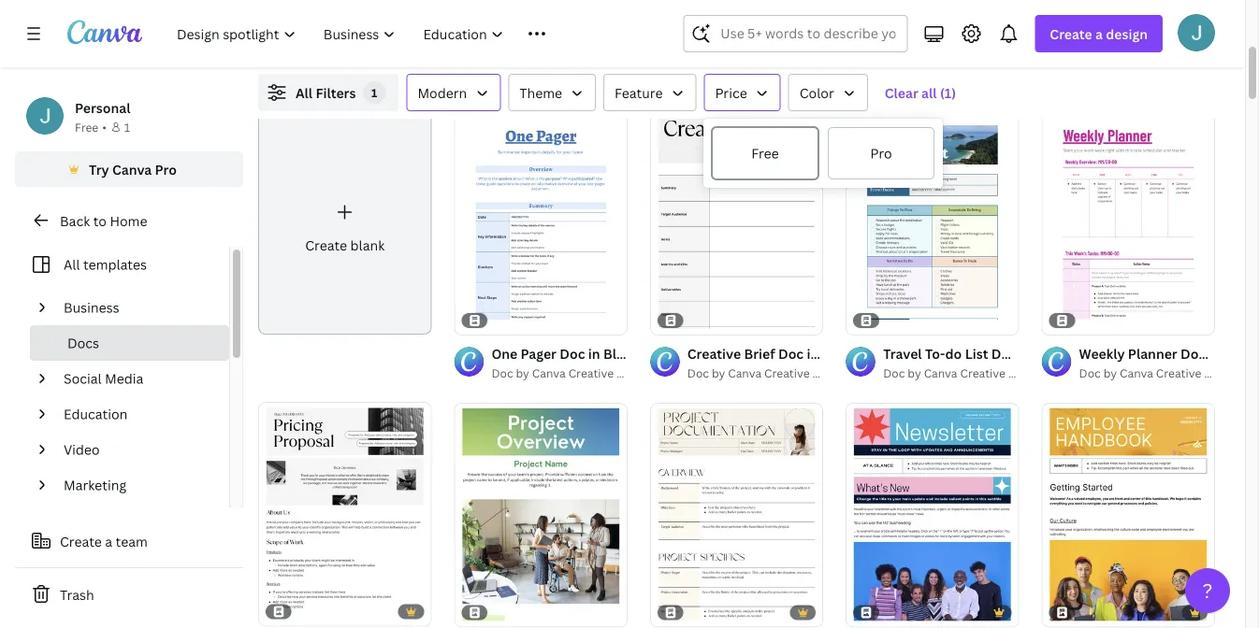 Task type: describe. For each thing, give the bounding box(es) containing it.
create a design button
[[1035, 15, 1163, 52]]

•
[[102, 119, 107, 135]]

create for create blank
[[305, 236, 347, 254]]

templates for all templates
[[83, 256, 147, 274]]

creative brief doc in black and white grey editorial style image
[[650, 110, 823, 335]]

creative for project documentation professional doc in ivory dark brown warm classic style image
[[764, 365, 810, 381]]

create for create a team
[[60, 533, 102, 551]]

doc for the newsletter professional doc in sky blue pink red bright modern style "image"
[[883, 365, 905, 381]]

pro inside button
[[870, 145, 892, 162]]

newsletter professional doc in sky blue pink red bright modern style image
[[846, 403, 1019, 627]]

to
[[93, 212, 107, 230]]

studio for project overview doc in light green blue vibrant professional style image
[[617, 365, 652, 381]]

business
[[64, 299, 119, 317]]

back to home
[[60, 212, 147, 230]]

business link
[[56, 290, 218, 326]]

by for project documentation professional doc in ivory dark brown warm classic style image
[[712, 365, 725, 381]]

create for create a design
[[1050, 25, 1092, 43]]

free button
[[711, 126, 819, 181]]

clear
[[885, 84, 918, 101]]

create a team button
[[15, 523, 243, 560]]

create a design
[[1050, 25, 1148, 43]]

project documentation professional doc in ivory dark brown warm classic style image
[[650, 403, 823, 627]]

doc by canva creative studio for project overview doc in light green blue vibrant professional style image
[[491, 365, 652, 381]]

team
[[116, 533, 148, 551]]

pro inside button
[[155, 160, 177, 178]]

doc by canva creative studio link for the newsletter professional doc in sky blue pink red bright modern style "image"
[[883, 364, 1044, 382]]

employee handbook professional doc in dark brown black and white photocentric style image
[[1042, 403, 1215, 627]]

education link
[[56, 397, 218, 432]]

travel to-do list doc in teal pastel green pastel purple vibrant professional style image
[[846, 110, 1019, 335]]

docs
[[67, 334, 99, 352]]

free •
[[75, 119, 107, 135]]

social media link
[[56, 361, 218, 397]]

doc by canva creative studio link for employee handbook professional doc in dark brown black and white photocentric style
[[1079, 364, 1240, 382]]

0 vertical spatial 1
[[371, 85, 378, 100]]

165 templates
[[258, 68, 348, 86]]

canva for "travel to-do list doc in teal pastel green pastel purple vibrant professional style" image
[[924, 365, 957, 381]]

feature
[[615, 84, 663, 101]]

price
[[715, 84, 747, 101]]

by for the newsletter professional doc in sky blue pink red bright modern style "image"
[[908, 365, 921, 381]]

try canva pro
[[89, 160, 177, 178]]

free for free •
[[75, 119, 98, 135]]

color button
[[788, 74, 868, 111]]

doc by canva creative studio link for project documentation professional doc in ivory dark brown warm classic style image
[[687, 364, 848, 382]]

create a team
[[60, 533, 148, 551]]

create a blank doc element
[[258, 110, 432, 335]]

all for all templates
[[64, 256, 80, 274]]

all filters
[[296, 84, 356, 101]]

?
[[1203, 578, 1213, 604]]

doc for employee handbook professional doc in dark brown black and white photocentric style
[[1079, 365, 1101, 381]]

Search search field
[[721, 16, 896, 51]]

all templates link
[[26, 247, 218, 283]]

1 filter options selected element
[[363, 81, 386, 104]]

filters
[[316, 84, 356, 101]]

back to home link
[[15, 202, 243, 239]]

home
[[110, 212, 147, 230]]

education
[[64, 406, 128, 423]]

1 vertical spatial 1
[[124, 119, 130, 135]]

feature button
[[603, 74, 696, 111]]

marketing link
[[56, 468, 218, 503]]

project overview doc in light green blue vibrant professional style image
[[454, 403, 628, 627]]

canva inside button
[[112, 160, 152, 178]]

trash
[[60, 586, 94, 604]]

social media
[[64, 370, 143, 388]]



Task type: vqa. For each thing, say whether or not it's contained in the screenshot.
Create
yes



Task type: locate. For each thing, give the bounding box(es) containing it.
color
[[800, 84, 834, 101]]

1 doc by canva creative studio from the left
[[491, 365, 652, 381]]

1 horizontal spatial create
[[305, 236, 347, 254]]

create left blank
[[305, 236, 347, 254]]

None search field
[[683, 15, 908, 52]]

3 studio from the left
[[1008, 365, 1044, 381]]

studio for project documentation professional doc in ivory dark brown warm classic style image
[[812, 365, 848, 381]]

3 by from the left
[[908, 365, 921, 381]]

creative
[[568, 365, 614, 381], [764, 365, 810, 381], [960, 365, 1006, 381], [1156, 365, 1201, 381]]

doc by canva creative studio
[[491, 365, 652, 381], [687, 365, 848, 381], [883, 365, 1044, 381], [1079, 365, 1240, 381]]

0 horizontal spatial templates
[[83, 256, 147, 274]]

165
[[258, 68, 281, 86]]

pro up back to home link at the top left of the page
[[155, 160, 177, 178]]

2 studio from the left
[[812, 365, 848, 381]]

4 doc by canva creative studio from the left
[[1079, 365, 1240, 381]]

templates for 165 templates
[[284, 68, 348, 86]]

0 vertical spatial all
[[296, 84, 313, 101]]

1 vertical spatial create
[[305, 236, 347, 254]]

0 horizontal spatial free
[[75, 119, 98, 135]]

doc by canva creative studio for project documentation professional doc in ivory dark brown warm classic style image
[[687, 365, 848, 381]]

a for design
[[1095, 25, 1103, 43]]

studio
[[617, 365, 652, 381], [812, 365, 848, 381], [1008, 365, 1044, 381], [1204, 365, 1240, 381]]

4 creative from the left
[[1156, 365, 1201, 381]]

(1)
[[940, 84, 956, 101]]

0 horizontal spatial create
[[60, 533, 102, 551]]

3 creative from the left
[[960, 365, 1006, 381]]

media
[[105, 370, 143, 388]]

1 right •
[[124, 119, 130, 135]]

studio for the newsletter professional doc in sky blue pink red bright modern style "image"
[[1008, 365, 1044, 381]]

creative for the newsletter professional doc in sky blue pink red bright modern style "image"
[[960, 365, 1006, 381]]

1 studio from the left
[[617, 365, 652, 381]]

one pager doc in black and white blue light blue classic professional style image
[[454, 110, 628, 335]]

a inside dropdown button
[[1095, 25, 1103, 43]]

creative for employee handbook professional doc in dark brown black and white photocentric style
[[1156, 365, 1201, 381]]

theme
[[519, 84, 562, 101]]

0 vertical spatial free
[[75, 119, 98, 135]]

0 vertical spatial templates
[[284, 68, 348, 86]]

0 horizontal spatial pro
[[155, 160, 177, 178]]

by
[[516, 365, 529, 381], [712, 365, 725, 381], [908, 365, 921, 381], [1104, 365, 1117, 381]]

templates inside "all templates" link
[[83, 256, 147, 274]]

? button
[[1185, 569, 1230, 614]]

video
[[64, 441, 100, 459]]

free left •
[[75, 119, 98, 135]]

1 horizontal spatial templates
[[284, 68, 348, 86]]

create left design
[[1050, 25, 1092, 43]]

all for all filters
[[296, 84, 313, 101]]

a inside button
[[105, 533, 112, 551]]

doc for project overview doc in light green blue vibrant professional style image
[[491, 365, 513, 381]]

4 studio from the left
[[1204, 365, 1240, 381]]

doc
[[491, 365, 513, 381], [687, 365, 709, 381], [883, 365, 905, 381], [1079, 365, 1101, 381]]

free for free
[[751, 145, 779, 162]]

design
[[1106, 25, 1148, 43]]

1 doc from the left
[[491, 365, 513, 381]]

doc by canva creative studio link
[[491, 364, 652, 382], [687, 364, 848, 382], [883, 364, 1044, 382], [1079, 364, 1240, 382]]

0 horizontal spatial a
[[105, 533, 112, 551]]

canva for one pager doc in black and white blue light blue classic professional style image
[[532, 365, 566, 381]]

free down price button
[[751, 145, 779, 162]]

all templates
[[64, 256, 147, 274]]

try canva pro button
[[15, 152, 243, 187]]

modern
[[418, 84, 467, 101]]

0 vertical spatial a
[[1095, 25, 1103, 43]]

0 horizontal spatial 1
[[124, 119, 130, 135]]

doc by canva creative studio for the newsletter professional doc in sky blue pink red bright modern style "image"
[[883, 365, 1044, 381]]

1 horizontal spatial pro
[[870, 145, 892, 162]]

by for employee handbook professional doc in dark brown black and white photocentric style
[[1104, 365, 1117, 381]]

a left design
[[1095, 25, 1103, 43]]

canva for the creative brief doc in black and white grey editorial style image
[[728, 365, 762, 381]]

3 doc by canva creative studio from the left
[[883, 365, 1044, 381]]

free
[[75, 119, 98, 135], [751, 145, 779, 162]]

1
[[371, 85, 378, 100], [124, 119, 130, 135]]

john smith image
[[1178, 14, 1215, 51]]

pricing proposal professional doc in white black grey sleek monochrome style image
[[258, 402, 432, 627]]

create blank link
[[258, 110, 432, 335]]

2 creative from the left
[[764, 365, 810, 381]]

all left filters
[[296, 84, 313, 101]]

social
[[64, 370, 102, 388]]

pro down clear
[[870, 145, 892, 162]]

3 doc from the left
[[883, 365, 905, 381]]

0 horizontal spatial all
[[64, 256, 80, 274]]

marketing
[[64, 477, 126, 494]]

2 horizontal spatial create
[[1050, 25, 1092, 43]]

studio for employee handbook professional doc in dark brown black and white photocentric style
[[1204, 365, 1240, 381]]

4 doc by canva creative studio link from the left
[[1079, 364, 1240, 382]]

templates
[[284, 68, 348, 86], [83, 256, 147, 274]]

all inside "all templates" link
[[64, 256, 80, 274]]

clear all (1)
[[885, 84, 956, 101]]

all
[[296, 84, 313, 101], [64, 256, 80, 274]]

1 vertical spatial templates
[[83, 256, 147, 274]]

2 by from the left
[[712, 365, 725, 381]]

try
[[89, 160, 109, 178]]

clear all (1) button
[[875, 74, 965, 111]]

weekly planner doc in magenta light pink vibrant professional style image
[[1042, 110, 1215, 335]]

1 horizontal spatial a
[[1095, 25, 1103, 43]]

by for project overview doc in light green blue vibrant professional style image
[[516, 365, 529, 381]]

doc for project documentation professional doc in ivory dark brown warm classic style image
[[687, 365, 709, 381]]

2 doc by canva creative studio link from the left
[[687, 364, 848, 382]]

back
[[60, 212, 90, 230]]

all
[[922, 84, 937, 101]]

4 doc from the left
[[1079, 365, 1101, 381]]

video link
[[56, 432, 218, 468]]

create left team
[[60, 533, 102, 551]]

price button
[[704, 74, 781, 111]]

trash link
[[15, 576, 243, 614]]

a for team
[[105, 533, 112, 551]]

pro button
[[827, 126, 935, 181]]

doc by canva creative studio link for project overview doc in light green blue vibrant professional style image
[[491, 364, 652, 382]]

blank
[[350, 236, 385, 254]]

1 doc by canva creative studio link from the left
[[491, 364, 652, 382]]

top level navigation element
[[165, 15, 638, 52], [165, 15, 638, 52]]

doc by canva creative studio for employee handbook professional doc in dark brown black and white photocentric style
[[1079, 365, 1240, 381]]

all down back
[[64, 256, 80, 274]]

a
[[1095, 25, 1103, 43], [105, 533, 112, 551]]

create
[[1050, 25, 1092, 43], [305, 236, 347, 254], [60, 533, 102, 551]]

1 by from the left
[[516, 365, 529, 381]]

modern button
[[406, 74, 501, 111]]

templates down back to home at the top left of the page
[[83, 256, 147, 274]]

1 horizontal spatial all
[[296, 84, 313, 101]]

3 doc by canva creative studio link from the left
[[883, 364, 1044, 382]]

1 right filters
[[371, 85, 378, 100]]

1 horizontal spatial free
[[751, 145, 779, 162]]

2 doc from the left
[[687, 365, 709, 381]]

2 vertical spatial create
[[60, 533, 102, 551]]

canva for weekly planner doc in magenta light pink vibrant professional style image
[[1120, 365, 1153, 381]]

create inside dropdown button
[[1050, 25, 1092, 43]]

1 vertical spatial a
[[105, 533, 112, 551]]

4 by from the left
[[1104, 365, 1117, 381]]

1 vertical spatial free
[[751, 145, 779, 162]]

2 doc by canva creative studio from the left
[[687, 365, 848, 381]]

a left team
[[105, 533, 112, 551]]

0 vertical spatial create
[[1050, 25, 1092, 43]]

create blank
[[305, 236, 385, 254]]

canva
[[112, 160, 152, 178], [532, 365, 566, 381], [728, 365, 762, 381], [924, 365, 957, 381], [1120, 365, 1153, 381]]

1 creative from the left
[[568, 365, 614, 381]]

personal
[[75, 99, 130, 116]]

create inside button
[[60, 533, 102, 551]]

1 horizontal spatial 1
[[371, 85, 378, 100]]

1 vertical spatial all
[[64, 256, 80, 274]]

free inside button
[[751, 145, 779, 162]]

theme button
[[508, 74, 596, 111]]

pro
[[870, 145, 892, 162], [155, 160, 177, 178]]

templates right 165
[[284, 68, 348, 86]]

creative for project overview doc in light green blue vibrant professional style image
[[568, 365, 614, 381]]



